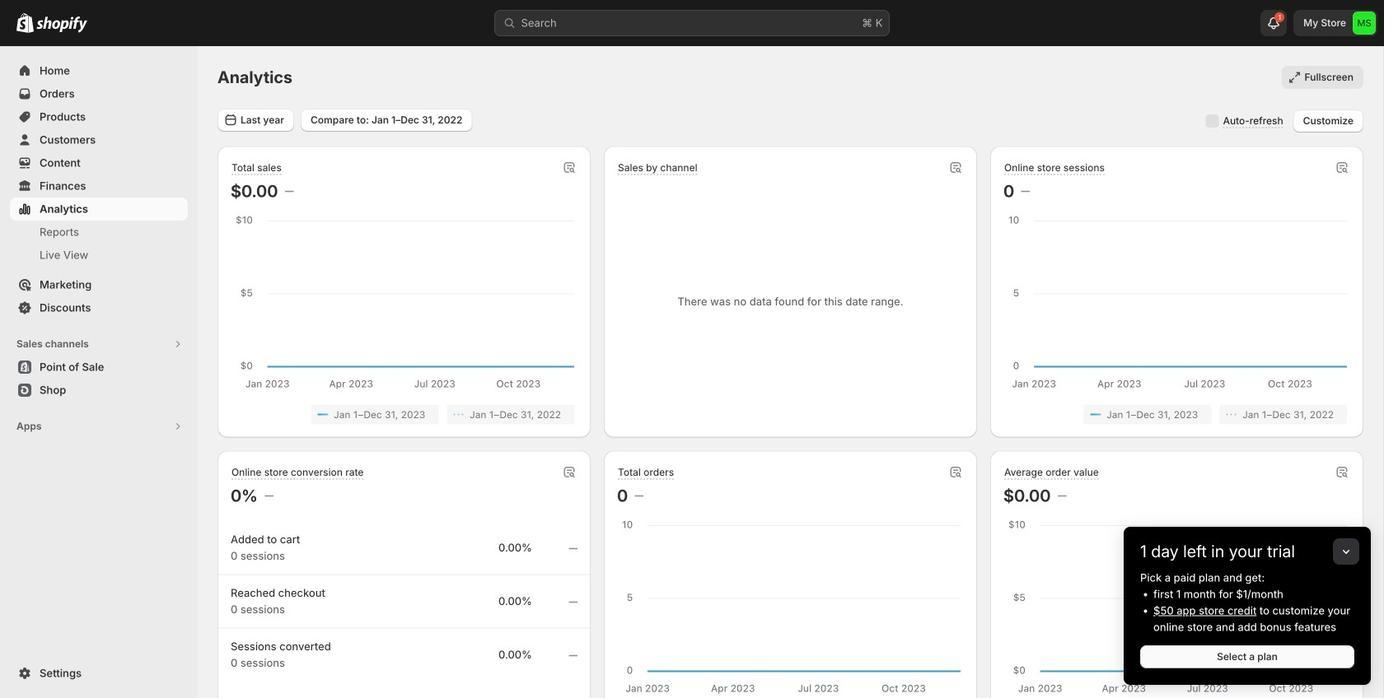 Task type: vqa. For each thing, say whether or not it's contained in the screenshot.
1st list from the left
yes



Task type: describe. For each thing, give the bounding box(es) containing it.
1 list from the left
[[234, 405, 574, 425]]

my store image
[[1353, 12, 1376, 35]]



Task type: locate. For each thing, give the bounding box(es) containing it.
1 horizontal spatial list
[[1007, 405, 1347, 425]]

2 list from the left
[[1007, 405, 1347, 425]]

shopify image
[[16, 13, 34, 33], [36, 16, 87, 33]]

0 horizontal spatial shopify image
[[16, 13, 34, 33]]

list
[[234, 405, 574, 425], [1007, 405, 1347, 425]]

0 horizontal spatial list
[[234, 405, 574, 425]]

1 horizontal spatial shopify image
[[36, 16, 87, 33]]



